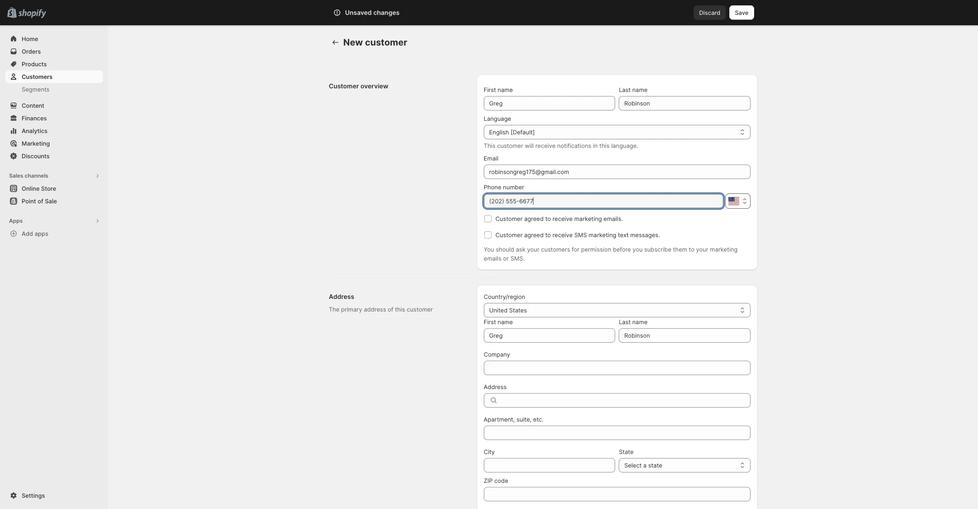 Task type: locate. For each thing, give the bounding box(es) containing it.
text
[[618, 232, 629, 239]]

receive right will
[[536, 142, 556, 149]]

sales channels
[[9, 173, 48, 179]]

marketing up 'sms'
[[575, 215, 602, 223]]

customers
[[22, 73, 53, 80]]

1 vertical spatial this
[[395, 306, 405, 313]]

point
[[22, 198, 36, 205]]

First name text field
[[484, 96, 616, 111]]

2 vertical spatial marketing
[[710, 246, 738, 253]]

your right the them
[[697, 246, 709, 253]]

0 horizontal spatial this
[[395, 306, 405, 313]]

products link
[[5, 58, 103, 70]]

apartment,
[[484, 416, 515, 424]]

2 last from the top
[[619, 319, 631, 326]]

country/region
[[484, 294, 526, 301]]

of
[[38, 198, 43, 205], [388, 306, 394, 313]]

customer
[[365, 37, 408, 48], [497, 142, 523, 149], [407, 306, 433, 313]]

1 your from the left
[[527, 246, 540, 253]]

0 vertical spatial address
[[329, 293, 354, 301]]

first name down united
[[484, 319, 513, 326]]

agreed for customer agreed to receive marketing emails.
[[525, 215, 544, 223]]

2 your from the left
[[697, 246, 709, 253]]

united
[[489, 307, 508, 314]]

marketing up permission
[[589, 232, 617, 239]]

1 vertical spatial first
[[484, 319, 496, 326]]

unsaved changes
[[345, 9, 400, 16]]

0 horizontal spatial address
[[329, 293, 354, 301]]

save
[[735, 9, 749, 16]]

1 horizontal spatial your
[[697, 246, 709, 253]]

1 vertical spatial customer
[[496, 215, 523, 223]]

settings link
[[5, 490, 103, 503]]

receive up customer agreed to receive sms marketing text messages.
[[553, 215, 573, 223]]

discard
[[700, 9, 721, 16]]

segments
[[22, 86, 50, 93]]

apartment, suite, etc.
[[484, 416, 544, 424]]

0 vertical spatial of
[[38, 198, 43, 205]]

point of sale
[[22, 198, 57, 205]]

0 vertical spatial last name
[[619, 86, 648, 93]]

before
[[613, 246, 631, 253]]

to
[[546, 215, 551, 223], [546, 232, 551, 239], [689, 246, 695, 253]]

customer for this
[[497, 142, 523, 149]]

1 vertical spatial address
[[484, 384, 507, 391]]

online store
[[22, 185, 56, 192]]

2 vertical spatial receive
[[553, 232, 573, 239]]

them
[[673, 246, 688, 253]]

0 vertical spatial first name
[[484, 86, 513, 93]]

of left sale
[[38, 198, 43, 205]]

1 last from the top
[[619, 86, 631, 93]]

2 vertical spatial customer
[[407, 306, 433, 313]]

receive for marketing
[[553, 215, 573, 223]]

0 vertical spatial customer
[[365, 37, 408, 48]]

customer down english [default]
[[497, 142, 523, 149]]

apps button
[[5, 215, 103, 228]]

first name for language
[[484, 86, 513, 93]]

states
[[509, 307, 527, 314]]

primary
[[341, 306, 362, 313]]

first
[[484, 86, 496, 93], [484, 319, 496, 326]]

0 horizontal spatial your
[[527, 246, 540, 253]]

2 first name from the top
[[484, 319, 513, 326]]

your right ask
[[527, 246, 540, 253]]

City text field
[[484, 459, 616, 473]]

1 last name from the top
[[619, 86, 648, 93]]

1 vertical spatial first name
[[484, 319, 513, 326]]

sale
[[45, 198, 57, 205]]

first up "language" at the top of the page
[[484, 86, 496, 93]]

receive up "customers" at the right of page
[[553, 232, 573, 239]]

0 vertical spatial customer
[[329, 82, 359, 90]]

number
[[503, 184, 524, 191]]

sales
[[9, 173, 23, 179]]

1 vertical spatial last
[[619, 319, 631, 326]]

1 vertical spatial last name
[[619, 319, 648, 326]]

orders link
[[5, 45, 103, 58]]

customer right 'address'
[[407, 306, 433, 313]]

first name for company
[[484, 319, 513, 326]]

0 vertical spatial this
[[600, 142, 610, 149]]

receive for sms
[[553, 232, 573, 239]]

this right 'address'
[[395, 306, 405, 313]]

point of sale button
[[0, 195, 108, 208]]

first for company
[[484, 319, 496, 326]]

Company text field
[[484, 361, 751, 376]]

Last name text field
[[619, 329, 751, 343]]

apps
[[9, 218, 23, 224]]

1 first name from the top
[[484, 86, 513, 93]]

1 horizontal spatial of
[[388, 306, 394, 313]]

notifications
[[558, 142, 592, 149]]

customer for new
[[365, 37, 408, 48]]

name
[[498, 86, 513, 93], [633, 86, 648, 93], [498, 319, 513, 326], [633, 319, 648, 326]]

last for company
[[619, 319, 631, 326]]

address down the company
[[484, 384, 507, 391]]

permission
[[581, 246, 612, 253]]

1 horizontal spatial this
[[600, 142, 610, 149]]

2 vertical spatial to
[[689, 246, 695, 253]]

city
[[484, 449, 495, 456]]

1 vertical spatial agreed
[[525, 232, 544, 239]]

your
[[527, 246, 540, 253], [697, 246, 709, 253]]

discounts link
[[5, 150, 103, 163]]

first name up "language" at the top of the page
[[484, 86, 513, 93]]

0 horizontal spatial of
[[38, 198, 43, 205]]

Address text field
[[502, 394, 751, 408]]

address up the the
[[329, 293, 354, 301]]

2 vertical spatial customer
[[496, 232, 523, 239]]

this right in
[[600, 142, 610, 149]]

this
[[600, 142, 610, 149], [395, 306, 405, 313]]

1 first from the top
[[484, 86, 496, 93]]

marketing right the them
[[710, 246, 738, 253]]

0 vertical spatial first
[[484, 86, 496, 93]]

overview
[[361, 82, 389, 90]]

orders
[[22, 48, 41, 55]]

online
[[22, 185, 40, 192]]

customers
[[541, 246, 570, 253]]

customer down search
[[365, 37, 408, 48]]

zip
[[484, 478, 493, 485]]

select a state
[[625, 462, 663, 470]]

customer agreed to receive sms marketing text messages.
[[496, 232, 660, 239]]

last name for company
[[619, 319, 648, 326]]

0 vertical spatial last
[[619, 86, 631, 93]]

2 agreed from the top
[[525, 232, 544, 239]]

analytics link
[[5, 125, 103, 137]]

0 vertical spatial marketing
[[575, 215, 602, 223]]

segments link
[[5, 83, 103, 96]]

marketing
[[22, 140, 50, 147]]

0 vertical spatial agreed
[[525, 215, 544, 223]]

marketing link
[[5, 137, 103, 150]]

will
[[525, 142, 534, 149]]

0 vertical spatial to
[[546, 215, 551, 223]]

this customer will receive notifications in this language.
[[484, 142, 639, 149]]

state
[[649, 462, 663, 470]]

1 vertical spatial to
[[546, 232, 551, 239]]

for
[[572, 246, 580, 253]]

address
[[329, 293, 354, 301], [484, 384, 507, 391]]

1 vertical spatial of
[[388, 306, 394, 313]]

2 last name from the top
[[619, 319, 648, 326]]

last name
[[619, 86, 648, 93], [619, 319, 648, 326]]

last
[[619, 86, 631, 93], [619, 319, 631, 326]]

1 vertical spatial receive
[[553, 215, 573, 223]]

united states
[[489, 307, 527, 314]]

1 vertical spatial customer
[[497, 142, 523, 149]]

zip code
[[484, 478, 509, 485]]

phone
[[484, 184, 502, 191]]

of right 'address'
[[388, 306, 394, 313]]

first down united
[[484, 319, 496, 326]]

0 vertical spatial receive
[[536, 142, 556, 149]]

receive
[[536, 142, 556, 149], [553, 215, 573, 223], [553, 232, 573, 239]]

first name
[[484, 86, 513, 93], [484, 319, 513, 326]]

2 first from the top
[[484, 319, 496, 326]]

add apps button
[[5, 228, 103, 240]]

1 agreed from the top
[[525, 215, 544, 223]]



Task type: describe. For each thing, give the bounding box(es) containing it.
a
[[644, 462, 647, 470]]

customers link
[[5, 70, 103, 83]]

english
[[489, 129, 509, 136]]

to for sms
[[546, 232, 551, 239]]

customer for customer agreed to receive marketing emails.
[[496, 215, 523, 223]]

products
[[22, 61, 47, 68]]

Apartment, suite, etc. text field
[[484, 426, 751, 441]]

this
[[484, 142, 496, 149]]

online store link
[[5, 182, 103, 195]]

Last name text field
[[619, 96, 751, 111]]

home
[[22, 35, 38, 42]]

agreed for customer agreed to receive sms marketing text messages.
[[525, 232, 544, 239]]

save button
[[730, 5, 754, 20]]

new customer
[[343, 37, 408, 48]]

customer agreed to receive marketing emails.
[[496, 215, 623, 223]]

sms
[[575, 232, 587, 239]]

settings
[[22, 493, 45, 500]]

name for first name text field
[[498, 319, 513, 326]]

address
[[364, 306, 386, 313]]

search
[[373, 9, 393, 16]]

add
[[22, 230, 33, 238]]

marketing inside 'you should ask your customers for permission before you subscribe them to your marketing emails or sms.'
[[710, 246, 738, 253]]

state
[[619, 449, 634, 456]]

code
[[495, 478, 509, 485]]

ask
[[516, 246, 526, 253]]

content link
[[5, 99, 103, 112]]

1 vertical spatial marketing
[[589, 232, 617, 239]]

or
[[503, 255, 509, 262]]

Email email field
[[484, 165, 751, 179]]

to inside 'you should ask your customers for permission before you subscribe them to your marketing emails or sms.'
[[689, 246, 695, 253]]

company
[[484, 351, 510, 359]]

to for marketing
[[546, 215, 551, 223]]

you should ask your customers for permission before you subscribe them to your marketing emails or sms.
[[484, 246, 738, 262]]

customer for customer agreed to receive sms marketing text messages.
[[496, 232, 523, 239]]

united states (+1) image
[[729, 197, 740, 205]]

online store button
[[0, 182, 108, 195]]

last for language
[[619, 86, 631, 93]]

store
[[41, 185, 56, 192]]

the primary address of this customer
[[329, 306, 433, 313]]

name for last name text field
[[633, 86, 648, 93]]

First name text field
[[484, 329, 616, 343]]

name for first name text box
[[498, 86, 513, 93]]

[default]
[[511, 129, 535, 136]]

last name for language
[[619, 86, 648, 93]]

finances
[[22, 115, 47, 122]]

apps
[[35, 230, 48, 238]]

customer overview
[[329, 82, 389, 90]]

in
[[593, 142, 598, 149]]

ZIP code text field
[[484, 488, 751, 502]]

1 horizontal spatial address
[[484, 384, 507, 391]]

new
[[343, 37, 363, 48]]

of inside 'link'
[[38, 198, 43, 205]]

sms.
[[511, 255, 525, 262]]

unsaved
[[345, 9, 372, 16]]

home link
[[5, 33, 103, 45]]

subscribe
[[645, 246, 672, 253]]

select
[[625, 462, 642, 470]]

point of sale link
[[5, 195, 103, 208]]

emails
[[484, 255, 502, 262]]

emails.
[[604, 215, 623, 223]]

first for language
[[484, 86, 496, 93]]

language.
[[612, 142, 639, 149]]

etc.
[[534, 416, 544, 424]]

english [default]
[[489, 129, 535, 136]]

phone number
[[484, 184, 524, 191]]

language
[[484, 115, 511, 122]]

you
[[484, 246, 494, 253]]

analytics
[[22, 127, 48, 135]]

should
[[496, 246, 515, 253]]

sales channels button
[[5, 170, 103, 182]]

the
[[329, 306, 340, 313]]

suite,
[[517, 416, 532, 424]]

content
[[22, 102, 44, 109]]

channels
[[25, 173, 48, 179]]

email
[[484, 155, 499, 162]]

discard button
[[694, 5, 726, 20]]

finances link
[[5, 112, 103, 125]]

search button
[[358, 5, 620, 20]]

discounts
[[22, 153, 50, 160]]

customer for customer overview
[[329, 82, 359, 90]]

you
[[633, 246, 643, 253]]

shopify image
[[18, 9, 46, 18]]

changes
[[374, 9, 400, 16]]

receive for notifications
[[536, 142, 556, 149]]

name for last name text box
[[633, 319, 648, 326]]

messages.
[[631, 232, 660, 239]]

Phone number text field
[[484, 194, 724, 209]]



Task type: vqa. For each thing, say whether or not it's contained in the screenshot.
Text Box
no



